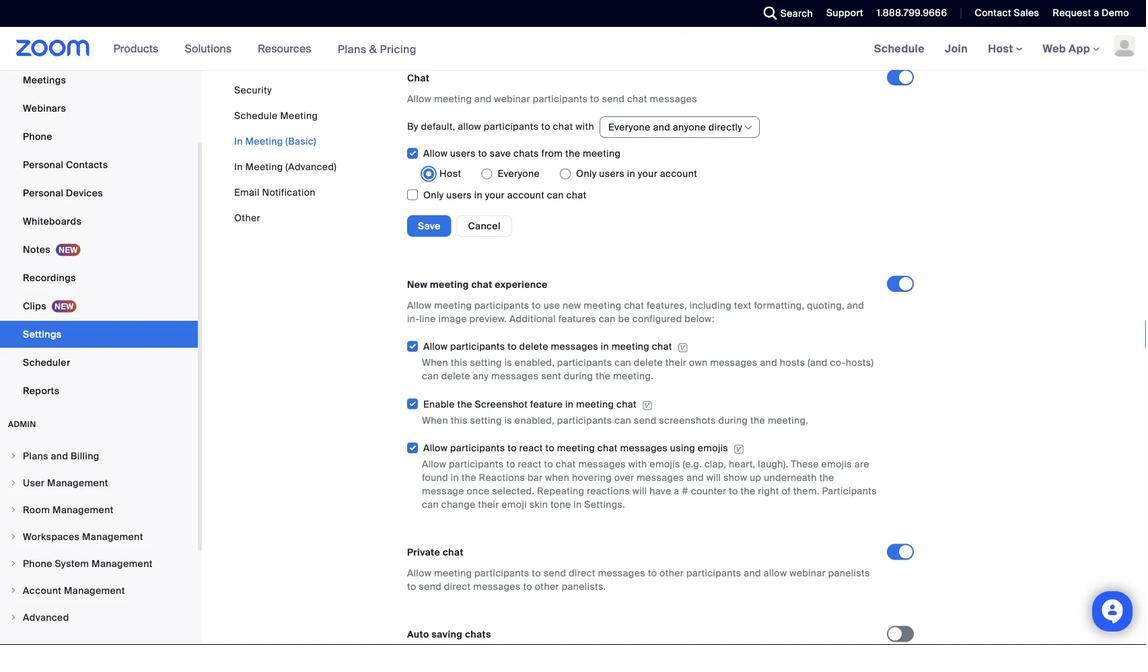Task type: describe. For each thing, give the bounding box(es) containing it.
account for only users in your account can chat
[[507, 189, 545, 201]]

1 horizontal spatial meeting.
[[768, 414, 809, 427]]

(basic)
[[286, 135, 316, 147]]

the down up
[[741, 486, 756, 498]]

your for only users in your account can chat
[[485, 189, 505, 201]]

demo
[[1102, 7, 1130, 19]]

bar
[[528, 472, 543, 484]]

personal contacts
[[23, 159, 108, 171]]

the up the "them."
[[820, 472, 835, 484]]

whiteboards link
[[0, 208, 198, 235]]

request a demo
[[1053, 7, 1130, 19]]

private
[[407, 547, 440, 559]]

co-
[[830, 357, 846, 369]]

notification
[[262, 186, 316, 199]]

participants inside allow meeting participants to use new meeting chat features, including text formatting, quoting, and in-line image preview. additional features can be configured below:
[[475, 299, 530, 312]]

other
[[234, 212, 260, 224]]

advanced
[[23, 612, 69, 624]]

meetings navigation
[[864, 27, 1146, 71]]

whiteboards
[[23, 215, 82, 228]]

new
[[563, 299, 581, 312]]

pricing
[[380, 42, 417, 56]]

the right enable
[[457, 398, 472, 411]]

allow meeting and webinar participants to send chat messages
[[407, 93, 697, 105]]

webinars
[[23, 102, 66, 114]]

room
[[23, 504, 50, 516]]

2 horizontal spatial emojis
[[822, 459, 852, 471]]

including
[[690, 299, 732, 312]]

heart,
[[729, 459, 756, 471]]

0 vertical spatial meeting
[[280, 109, 318, 122]]

chat inside allow meeting participants to use new meeting chat features, including text formatting, quoting, and in-line image preview. additional features can be configured below:
[[624, 299, 644, 312]]

participants
[[822, 486, 877, 498]]

clap,
[[705, 459, 727, 471]]

skin
[[530, 499, 548, 511]]

sales
[[1014, 7, 1040, 19]]

once
[[467, 486, 490, 498]]

allow participants to react to chat messages with emojis (e.g. clap, heart, laugh). these emojis are found in the reactions bar when hovering over messages and will show up underneath the message once selected. repeating reactions will have a # counter to the right of them. participants can change their emoji skin tone in settings.
[[422, 459, 877, 511]]

to inside allow meeting participants to use new meeting chat features, including text formatting, quoting, and in-line image preview. additional features can be configured below:
[[532, 299, 541, 312]]

enabled, for delete
[[515, 357, 555, 369]]

allow users to save chats from the meeting
[[423, 148, 621, 160]]

chat up when this setting is enabled, participants can send screenshots during the meeting.
[[617, 398, 637, 411]]

their inside allow participants to react to chat messages with emojis (e.g. clap, heart, laugh). these emojis are found in the reactions bar when hovering over messages and will show up underneath the message once selected. repeating reactions will have a # counter to the right of them. participants can change their emoji skin tone in settings.
[[478, 499, 499, 511]]

and inside popup button
[[653, 121, 671, 133]]

react for meeting
[[519, 442, 543, 455]]

clips link
[[0, 293, 198, 320]]

meeting inside allow meeting participants to send direct messages to other participants and allow webinar panelists to send direct messages to other panelists.
[[434, 568, 472, 580]]

have
[[650, 486, 672, 498]]

when this setting is enabled, participants can delete their own messages and hosts (and co-hosts) can delete any messages sent during the meeting.
[[422, 357, 874, 383]]

scheduler
[[23, 356, 70, 369]]

contact
[[975, 7, 1012, 19]]

right image for phone
[[9, 560, 18, 568]]

allow inside allow meeting participants to send direct messages to other participants and allow webinar panelists to send direct messages to other panelists.
[[764, 568, 787, 580]]

using
[[670, 442, 695, 455]]

phone for phone system management
[[23, 558, 52, 570]]

schedule link
[[864, 27, 935, 70]]

plans & pricing
[[338, 42, 417, 56]]

account for only users in your account
[[660, 168, 698, 180]]

their inside when this setting is enabled, participants can delete their own messages and hosts (and co-hosts) can delete any messages sent during the meeting.
[[666, 357, 687, 369]]

reports link
[[0, 378, 198, 405]]

the up laugh).
[[751, 414, 766, 427]]

a inside allow participants to react to chat messages with emojis (e.g. clap, heart, laugh). these emojis are found in the reactions bar when hovering over messages and will show up underneath the message once selected. repeating reactions will have a # counter to the right of them. participants can change their emoji skin tone in settings.
[[674, 486, 680, 498]]

0 vertical spatial will
[[707, 472, 721, 484]]

personal contacts link
[[0, 151, 198, 178]]

zoom logo image
[[16, 40, 90, 57]]

meeting up when this setting is enabled, participants can send screenshots during the meeting.
[[576, 398, 614, 411]]

save button
[[407, 216, 451, 237]]

phone for phone
[[23, 130, 52, 143]]

saving
[[432, 629, 463, 641]]

additional
[[510, 313, 556, 325]]

admin menu menu
[[0, 444, 198, 632]]

security
[[234, 84, 272, 96]]

when
[[545, 472, 570, 484]]

these
[[791, 459, 819, 471]]

notes link
[[0, 236, 198, 263]]

chat down when this setting is enabled, participants can send screenshots during the meeting.
[[598, 442, 618, 455]]

1 horizontal spatial during
[[719, 414, 748, 427]]

and inside allow meeting participants to use new meeting chat features, including text formatting, quoting, and in-line image preview. additional features can be configured below:
[[847, 299, 865, 312]]

auto
[[407, 629, 429, 641]]

underneath
[[764, 472, 817, 484]]

the up once
[[462, 472, 477, 484]]

app
[[1069, 41, 1091, 56]]

plans for plans and billing
[[23, 450, 48, 462]]

user management menu item
[[0, 471, 198, 496]]

1.888.799.9666 button up the schedule link
[[877, 7, 947, 19]]

line
[[420, 313, 436, 325]]

by default, allow participants to chat with
[[407, 120, 594, 133]]

private chat
[[407, 547, 464, 559]]

'support version for 'enable the screenshot feature in meeting chat image
[[642, 400, 653, 412]]

right image for room
[[9, 506, 18, 514]]

recordings link
[[0, 265, 198, 291]]

tone
[[551, 499, 571, 511]]

0 vertical spatial direct
[[569, 568, 596, 580]]

experience
[[495, 278, 548, 291]]

allow for allow meeting participants to use new meeting chat features, including text formatting, quoting, and in-line image preview. additional features can be configured below:
[[407, 299, 432, 312]]

when this setting is enabled, participants can send screenshots during the meeting.
[[422, 414, 809, 427]]

management for room management
[[53, 504, 114, 516]]

in meeting (advanced) link
[[234, 161, 337, 173]]

up
[[750, 472, 762, 484]]

message
[[422, 486, 464, 498]]

products
[[114, 41, 158, 56]]

1 vertical spatial other
[[535, 581, 559, 594]]

with inside allow participants to react to chat messages with emojis (e.g. clap, heart, laugh). these emojis are found in the reactions bar when hovering over messages and will show up underneath the message once selected. repeating reactions will have a # counter to the right of them. participants can change their emoji skin tone in settings.
[[629, 459, 647, 471]]

plans for plans & pricing
[[338, 42, 367, 56]]

chat inside allow participants to react to chat messages with emojis (e.g. clap, heart, laugh). these emojis are found in the reactions bar when hovering over messages and will show up underneath the message once selected. repeating reactions will have a # counter to the right of them. participants can change their emoji skin tone in settings.
[[556, 459, 576, 471]]

everyone and anyone directly
[[609, 121, 743, 133]]

schedule for schedule
[[874, 41, 925, 56]]

&
[[369, 42, 377, 56]]

1 vertical spatial delete
[[634, 357, 663, 369]]

allow for allow participants to delete messages in meeting chat
[[423, 341, 448, 353]]

own
[[689, 357, 708, 369]]

hosts
[[780, 357, 805, 369]]

#
[[682, 486, 689, 498]]

1.888.799.9666
[[877, 7, 947, 19]]

this for the
[[451, 414, 468, 427]]

'support version for 'allow participants to delete messages in meeting chat image
[[678, 342, 688, 354]]

meeting right new
[[430, 278, 469, 291]]

your for only users in your account
[[638, 168, 658, 180]]

right image for user
[[9, 479, 18, 487]]

clips
[[23, 300, 46, 312]]

meeting. inside when this setting is enabled, participants can delete their own messages and hosts (and co-hosts) can delete any messages sent during the meeting.
[[613, 370, 654, 383]]

resources button
[[258, 27, 317, 70]]

scheduler link
[[0, 349, 198, 376]]

allow participants to react to meeting chat messages using emojis
[[423, 442, 728, 455]]

only users in your account
[[576, 168, 698, 180]]

by
[[407, 120, 419, 133]]

in down allow meeting participants to use new meeting chat features, including text formatting, quoting, and in-line image preview. additional features can be configured below:
[[601, 341, 609, 353]]

found
[[422, 472, 448, 484]]

hosts)
[[846, 357, 874, 369]]

allow meeting participants to send direct messages to other participants and allow webinar panelists to send direct messages to other panelists.
[[407, 568, 870, 594]]

phone system management
[[23, 558, 153, 570]]

1 vertical spatial will
[[633, 486, 647, 498]]

advanced menu item
[[0, 605, 198, 631]]

reactions
[[479, 472, 525, 484]]

(e.g.
[[683, 459, 702, 471]]

only users in your account can chat
[[423, 189, 587, 201]]

solutions
[[185, 41, 232, 56]]

in up cancel
[[474, 189, 483, 201]]

allow for allow participants to react to meeting chat messages using emojis
[[423, 442, 448, 455]]

react for chat
[[518, 459, 542, 471]]

management for account management
[[64, 585, 125, 597]]

enable the screenshot feature in meeting chat
[[423, 398, 637, 411]]

banner containing products
[[0, 27, 1146, 71]]

can inside allow meeting participants to use new meeting chat features, including text formatting, quoting, and in-line image preview. additional features can be configured below:
[[599, 313, 616, 325]]

room management
[[23, 504, 114, 516]]

this for participants
[[451, 357, 468, 369]]

show
[[724, 472, 748, 484]]

in right tone
[[574, 499, 582, 511]]

search
[[781, 7, 813, 20]]

0 vertical spatial other
[[660, 568, 684, 580]]

1 horizontal spatial emojis
[[698, 442, 728, 455]]

from
[[542, 148, 563, 160]]

directly
[[709, 121, 743, 133]]

allow meeting participants to use new meeting chat features, including text formatting, quoting, and in-line image preview. additional features can be configured below:
[[407, 299, 865, 325]]

laugh).
[[758, 459, 789, 471]]



Task type: vqa. For each thing, say whether or not it's contained in the screenshot.
and within Allow meeting participants to use new meeting chat features, including text formatting, quoting, and in-line image preview. Additional features can be configured below:
yes



Task type: locate. For each thing, give the bounding box(es) containing it.
can up allow participants to react to meeting chat messages using emojis
[[615, 414, 632, 427]]

personal for personal devices
[[23, 187, 64, 199]]

webinar inside allow meeting participants to send direct messages to other participants and allow webinar panelists to send direct messages to other panelists.
[[790, 568, 826, 580]]

0 vertical spatial account
[[660, 168, 698, 180]]

2 is from the top
[[505, 414, 512, 427]]

to
[[590, 93, 600, 105], [541, 120, 551, 133], [478, 148, 487, 160], [532, 299, 541, 312], [508, 341, 517, 353], [508, 442, 517, 455], [546, 442, 555, 455], [506, 459, 516, 471], [544, 459, 553, 471], [729, 486, 738, 498], [532, 568, 541, 580], [648, 568, 657, 580], [407, 581, 416, 594], [523, 581, 532, 594]]

allow users to save chats from the meeting option group
[[423, 163, 887, 185]]

0 horizontal spatial during
[[564, 370, 593, 383]]

is inside when this setting is enabled, participants can delete their own messages and hosts (and co-hosts) can delete any messages sent during the meeting.
[[505, 357, 512, 369]]

1 vertical spatial react
[[518, 459, 542, 471]]

0 vertical spatial setting
[[470, 357, 502, 369]]

right image inside workspaces management menu item
[[9, 533, 18, 541]]

5 right image from the top
[[9, 614, 18, 622]]

plans up user
[[23, 450, 48, 462]]

system
[[55, 558, 89, 570]]

1 horizontal spatial other
[[660, 568, 684, 580]]

account management
[[23, 585, 125, 597]]

meeting up the hovering
[[557, 442, 595, 455]]

right image inside room management menu item
[[9, 506, 18, 514]]

personal
[[23, 159, 64, 171], [23, 187, 64, 199]]

'support version for 'allow participants to react to meeting chat messages using emojis image
[[734, 444, 745, 456]]

chat up everyone and anyone directly
[[627, 93, 648, 105]]

1 setting from the top
[[470, 357, 502, 369]]

meeting up be
[[584, 299, 622, 312]]

1 vertical spatial phone
[[23, 558, 52, 570]]

2 in from the top
[[234, 161, 243, 173]]

will down over
[[633, 486, 647, 498]]

2 enabled, from the top
[[515, 414, 555, 427]]

personal devices link
[[0, 180, 198, 207]]

management for workspaces management
[[82, 531, 143, 543]]

enabled, inside when this setting is enabled, participants can delete their own messages and hosts (and co-hosts) can delete any messages sent during the meeting.
[[515, 357, 555, 369]]

right image left advanced
[[9, 614, 18, 622]]

account down allow users to save chats from the meeting
[[507, 189, 545, 201]]

during right "sent"
[[564, 370, 593, 383]]

join
[[945, 41, 968, 56]]

in for in meeting (basic)
[[234, 135, 243, 147]]

meeting for (advanced)
[[245, 161, 283, 173]]

1 vertical spatial your
[[485, 189, 505, 201]]

0 vertical spatial plans
[[338, 42, 367, 56]]

emojis left are at right
[[822, 459, 852, 471]]

1 vertical spatial their
[[478, 499, 499, 511]]

during inside when this setting is enabled, participants can delete their own messages and hosts (and co-hosts) can delete any messages sent during the meeting.
[[564, 370, 593, 383]]

1 vertical spatial direct
[[444, 581, 471, 594]]

1 vertical spatial meeting
[[245, 135, 283, 147]]

banner
[[0, 27, 1146, 71]]

schedule down "security"
[[234, 109, 278, 122]]

anyone
[[673, 121, 706, 133]]

meeting for (basic)
[[245, 135, 283, 147]]

right image for workspaces
[[9, 533, 18, 541]]

0 vertical spatial webinar
[[494, 93, 530, 105]]

product information navigation
[[103, 27, 427, 71]]

1 when from the top
[[422, 357, 448, 369]]

side navigation navigation
[[0, 10, 202, 646]]

meeting. up laugh).
[[768, 414, 809, 427]]

allow inside allow participants to react to chat messages with emojis (e.g. clap, heart, laugh). these emojis are found in the reactions bar when hovering over messages and will show up underneath the message once selected. repeating reactions will have a # counter to the right of them. participants can change their emoji skin tone in settings.
[[422, 459, 446, 471]]

when for when this setting is enabled, participants can delete their own messages and hosts (and co-hosts) can delete any messages sent during the meeting.
[[422, 357, 448, 369]]

0 horizontal spatial a
[[674, 486, 680, 498]]

everyone down allow users to save chats from the meeting
[[498, 168, 540, 180]]

in-
[[407, 313, 420, 325]]

auto saving chats
[[407, 629, 491, 641]]

a left demo
[[1094, 7, 1100, 19]]

2 when from the top
[[422, 414, 448, 427]]

participants inside when this setting is enabled, participants can delete their own messages and hosts (and co-hosts) can delete any messages sent during the meeting.
[[557, 357, 612, 369]]

web app button
[[1043, 41, 1100, 56]]

this
[[451, 357, 468, 369], [451, 414, 468, 427]]

everyone for everyone
[[498, 168, 540, 180]]

users for only users in your account can chat
[[447, 189, 472, 201]]

2 right image from the top
[[9, 533, 18, 541]]

save
[[490, 148, 511, 160]]

1 horizontal spatial will
[[707, 472, 721, 484]]

in down the everyone and anyone directly popup button
[[627, 168, 636, 180]]

right image left workspaces
[[9, 533, 18, 541]]

during up 'support version for 'allow participants to react to meeting chat messages using emojis icon
[[719, 414, 748, 427]]

1 horizontal spatial schedule
[[874, 41, 925, 56]]

0 horizontal spatial host
[[440, 168, 461, 180]]

with up over
[[629, 459, 647, 471]]

enabled, down enable the screenshot feature in meeting chat
[[515, 414, 555, 427]]

can inside allow participants to react to chat messages with emojis (e.g. clap, heart, laugh). these emojis are found in the reactions bar when hovering over messages and will show up underneath the message once selected. repeating reactions will have a # counter to the right of them. participants can change their emoji skin tone in settings.
[[422, 499, 439, 511]]

everyone up only users in your account
[[609, 121, 651, 133]]

right image inside phone system management menu item
[[9, 560, 18, 568]]

direct up panelists.
[[569, 568, 596, 580]]

setting up any
[[470, 357, 502, 369]]

schedule for schedule meeting
[[234, 109, 278, 122]]

this inside when this setting is enabled, participants can delete their own messages and hosts (and co-hosts) can delete any messages sent during the meeting.
[[451, 357, 468, 369]]

0 horizontal spatial chats
[[465, 629, 491, 641]]

account down the everyone and anyone directly popup button
[[660, 168, 698, 180]]

in for in meeting (advanced)
[[234, 161, 243, 173]]

in up email
[[234, 161, 243, 173]]

management down room management menu item
[[82, 531, 143, 543]]

chats right save at the left of page
[[514, 148, 539, 160]]

direct down private chat
[[444, 581, 471, 594]]

enabled, for feature
[[515, 414, 555, 427]]

your inside allow users to save chats from the meeting option group
[[638, 168, 658, 180]]

0 vertical spatial meeting.
[[613, 370, 654, 383]]

meeting down schedule meeting
[[245, 135, 283, 147]]

1 horizontal spatial chats
[[514, 148, 539, 160]]

1 vertical spatial enabled,
[[515, 414, 555, 427]]

management down workspaces management menu item
[[92, 558, 153, 570]]

1 right image from the top
[[9, 506, 18, 514]]

in meeting (basic)
[[234, 135, 316, 147]]

webinar left panelists
[[790, 568, 826, 580]]

right image inside account management menu item
[[9, 587, 18, 595]]

can left be
[[599, 313, 616, 325]]

phone link
[[0, 123, 198, 150]]

quoting,
[[807, 299, 845, 312]]

in down "schedule meeting" link
[[234, 135, 243, 147]]

1 vertical spatial webinar
[[790, 568, 826, 580]]

users inside option group
[[599, 168, 625, 180]]

1 vertical spatial a
[[674, 486, 680, 498]]

devices
[[66, 187, 103, 199]]

right image left the system
[[9, 560, 18, 568]]

features,
[[647, 299, 687, 312]]

phone inside phone system management menu item
[[23, 558, 52, 570]]

this down image
[[451, 357, 468, 369]]

3 right image from the top
[[9, 560, 18, 568]]

emoji
[[502, 499, 527, 511]]

your up cancel
[[485, 189, 505, 201]]

0 horizontal spatial direct
[[444, 581, 471, 594]]

1 horizontal spatial plans
[[338, 42, 367, 56]]

1 vertical spatial account
[[507, 189, 545, 201]]

delete left any
[[441, 370, 470, 383]]

right image for account
[[9, 587, 18, 595]]

0 vertical spatial allow
[[458, 120, 481, 133]]

and inside allow participants to react to chat messages with emojis (e.g. clap, heart, laugh). these emojis are found in the reactions bar when hovering over messages and will show up underneath the message once selected. repeating reactions will have a # counter to the right of them. participants can change their emoji skin tone in settings.
[[687, 472, 704, 484]]

0 horizontal spatial with
[[576, 120, 594, 133]]

1 horizontal spatial your
[[638, 168, 658, 180]]

1 vertical spatial schedule
[[234, 109, 278, 122]]

chat up from
[[553, 120, 573, 133]]

personal devices
[[23, 187, 103, 199]]

email
[[234, 186, 260, 199]]

allow for allow users to save chats from the meeting
[[423, 148, 448, 160]]

1 horizontal spatial account
[[660, 168, 698, 180]]

meeting. up 'support version for 'enable the screenshot feature in meeting chat icon
[[613, 370, 654, 383]]

setting inside when this setting is enabled, participants can delete their own messages and hosts (and co-hosts) can delete any messages sent during the meeting.
[[470, 357, 502, 369]]

below:
[[685, 313, 715, 325]]

right image left account
[[9, 587, 18, 595]]

0 vertical spatial your
[[638, 168, 658, 180]]

workspaces management menu item
[[0, 524, 198, 550]]

1 vertical spatial in
[[234, 161, 243, 173]]

meeting up email notification link
[[245, 161, 283, 173]]

allow for allow meeting and webinar participants to send chat messages
[[407, 93, 432, 105]]

formatting,
[[754, 299, 805, 312]]

screenshots
[[659, 414, 716, 427]]

0 vertical spatial when
[[422, 357, 448, 369]]

in meeting (advanced)
[[234, 161, 337, 173]]

schedule meeting link
[[234, 109, 318, 122]]

the inside when this setting is enabled, participants can delete their own messages and hosts (and co-hosts) can delete any messages sent during the meeting.
[[596, 370, 611, 383]]

1 vertical spatial meeting.
[[768, 414, 809, 427]]

0 vertical spatial right image
[[9, 452, 18, 460]]

0 vertical spatial their
[[666, 357, 687, 369]]

their down 'support version for 'allow participants to delete messages in meeting chat icon
[[666, 357, 687, 369]]

emojis down using
[[650, 459, 680, 471]]

0 vertical spatial schedule
[[874, 41, 925, 56]]

emojis up clap,
[[698, 442, 728, 455]]

chats right saving
[[465, 629, 491, 641]]

2 personal from the top
[[23, 187, 64, 199]]

participants inside allow participants to react to chat messages with emojis (e.g. clap, heart, laugh). these emojis are found in the reactions bar when hovering over messages and will show up underneath the message once selected. repeating reactions will have a # counter to the right of them. participants can change their emoji skin tone in settings.
[[449, 459, 504, 471]]

is for screenshot
[[505, 414, 512, 427]]

default,
[[421, 120, 455, 133]]

1 right image from the top
[[9, 452, 18, 460]]

room management menu item
[[0, 497, 198, 523]]

users
[[450, 148, 476, 160], [599, 168, 625, 180], [447, 189, 472, 201]]

2 vertical spatial delete
[[441, 370, 470, 383]]

plans inside product information navigation
[[338, 42, 367, 56]]

meeting up "(basic)"
[[280, 109, 318, 122]]

0 horizontal spatial meeting.
[[613, 370, 654, 383]]

1 vertical spatial during
[[719, 414, 748, 427]]

selected.
[[492, 486, 535, 498]]

0 vertical spatial is
[[505, 357, 512, 369]]

right image left user
[[9, 479, 18, 487]]

settings.
[[584, 499, 625, 511]]

1 vertical spatial only
[[423, 189, 444, 201]]

counter
[[691, 486, 727, 498]]

0 vertical spatial with
[[576, 120, 594, 133]]

your down the everyone and anyone directly popup button
[[638, 168, 658, 180]]

when up enable
[[422, 357, 448, 369]]

0 horizontal spatial account
[[507, 189, 545, 201]]

2 vertical spatial users
[[447, 189, 472, 201]]

1 horizontal spatial with
[[629, 459, 647, 471]]

menu bar
[[234, 83, 337, 225]]

setting down screenshot
[[470, 414, 502, 427]]

user management
[[23, 477, 108, 489]]

show options image
[[743, 123, 754, 133]]

the right from
[[566, 148, 580, 160]]

enabled, down allow participants to delete messages in meeting chat
[[515, 357, 555, 369]]

webinar
[[494, 93, 530, 105], [790, 568, 826, 580]]

only
[[576, 168, 597, 180], [423, 189, 444, 201]]

0 vertical spatial during
[[564, 370, 593, 383]]

host inside allow users to save chats from the meeting option group
[[440, 168, 461, 180]]

allow inside allow meeting participants to use new meeting chat features, including text formatting, quoting, and in-line image preview. additional features can be configured below:
[[407, 299, 432, 312]]

setting for participants
[[470, 357, 502, 369]]

1 vertical spatial allow
[[764, 568, 787, 580]]

0 horizontal spatial your
[[485, 189, 505, 201]]

user
[[23, 477, 45, 489]]

4 right image from the top
[[9, 587, 18, 595]]

0 vertical spatial in
[[234, 135, 243, 147]]

allow for allow participants to react to chat messages with emojis (e.g. clap, heart, laugh). these emojis are found in the reactions bar when hovering over messages and will show up underneath the message once selected. repeating reactions will have a # counter to the right of them. participants can change their emoji skin tone in settings.
[[422, 459, 446, 471]]

1 horizontal spatial their
[[666, 357, 687, 369]]

menu bar containing security
[[234, 83, 337, 225]]

meeting
[[434, 93, 472, 105], [583, 148, 621, 160], [430, 278, 469, 291], [434, 299, 472, 312], [584, 299, 622, 312], [612, 341, 650, 353], [576, 398, 614, 411], [557, 442, 595, 455], [434, 568, 472, 580]]

a left #
[[674, 486, 680, 498]]

2 right image from the top
[[9, 479, 18, 487]]

1 horizontal spatial direct
[[569, 568, 596, 580]]

when for when this setting is enabled, participants can send screenshots during the meeting.
[[422, 414, 448, 427]]

0 vertical spatial a
[[1094, 7, 1100, 19]]

reports
[[23, 385, 60, 397]]

0 horizontal spatial will
[[633, 486, 647, 498]]

host inside meetings navigation
[[988, 41, 1016, 56]]

chat up preview.
[[472, 278, 492, 291]]

schedule meeting
[[234, 109, 318, 122]]

1 personal from the top
[[23, 159, 64, 171]]

1 horizontal spatial only
[[576, 168, 597, 180]]

delete up 'support version for 'enable the screenshot feature in meeting chat icon
[[634, 357, 663, 369]]

your
[[638, 168, 658, 180], [485, 189, 505, 201]]

1 vertical spatial setting
[[470, 414, 502, 427]]

1 this from the top
[[451, 357, 468, 369]]

with down allow meeting and webinar participants to send chat messages
[[576, 120, 594, 133]]

everyone
[[609, 121, 651, 133], [498, 168, 540, 180]]

2 horizontal spatial delete
[[634, 357, 663, 369]]

right image inside advanced menu item
[[9, 614, 18, 622]]

configured
[[633, 313, 682, 325]]

1 horizontal spatial everyone
[[609, 121, 651, 133]]

0 vertical spatial personal
[[23, 159, 64, 171]]

support link
[[817, 0, 867, 27], [827, 7, 864, 19]]

1.888.799.9666 button up join
[[867, 0, 951, 27]]

2 setting from the top
[[470, 414, 502, 427]]

contacts
[[66, 159, 108, 171]]

screenshot
[[475, 398, 528, 411]]

new
[[407, 278, 428, 291]]

host down 'contact sales'
[[988, 41, 1016, 56]]

can up enable
[[422, 370, 439, 383]]

with
[[576, 120, 594, 133], [629, 459, 647, 471]]

everyone inside allow users to save chats from the meeting option group
[[498, 168, 540, 180]]

account
[[660, 168, 698, 180], [507, 189, 545, 201]]

only inside allow users to save chats from the meeting option group
[[576, 168, 597, 180]]

users for allow users to save chats from the meeting
[[450, 148, 476, 160]]

over
[[614, 472, 634, 484]]

plans inside menu item
[[23, 450, 48, 462]]

(advanced)
[[286, 161, 337, 173]]

and inside allow meeting participants to send direct messages to other participants and allow webinar panelists to send direct messages to other panelists.
[[744, 568, 761, 580]]

can down be
[[615, 357, 632, 369]]

management down phone system management menu item
[[64, 585, 125, 597]]

can down from
[[547, 189, 564, 201]]

1 vertical spatial when
[[422, 414, 448, 427]]

account inside allow users to save chats from the meeting option group
[[660, 168, 698, 180]]

setting for the
[[470, 414, 502, 427]]

1 vertical spatial chats
[[465, 629, 491, 641]]

0 horizontal spatial allow
[[458, 120, 481, 133]]

personal for personal contacts
[[23, 159, 64, 171]]

everyone and anyone directly button
[[609, 117, 743, 137]]

phone system management menu item
[[0, 551, 198, 577]]

personal up whiteboards at the top of page
[[23, 187, 64, 199]]

is down screenshot
[[505, 414, 512, 427]]

0 vertical spatial delete
[[519, 341, 549, 353]]

right image inside user management menu item
[[9, 479, 18, 487]]

1 horizontal spatial delete
[[519, 341, 549, 353]]

is up screenshot
[[505, 357, 512, 369]]

react inside allow participants to react to chat messages with emojis (e.g. clap, heart, laugh). these emojis are found in the reactions bar when hovering over messages and will show up underneath the message once selected. repeating reactions will have a # counter to the right of them. participants can change their emoji skin tone in settings.
[[518, 459, 542, 471]]

meeting up the default,
[[434, 93, 472, 105]]

solutions button
[[185, 27, 238, 70]]

host down the default,
[[440, 168, 461, 180]]

right image left room
[[9, 506, 18, 514]]

in up message
[[451, 472, 459, 484]]

account management menu item
[[0, 578, 198, 604]]

enable
[[423, 398, 455, 411]]

preview.
[[470, 313, 507, 325]]

everyone inside popup button
[[609, 121, 651, 133]]

2 this from the top
[[451, 414, 468, 427]]

panelists.
[[562, 581, 606, 594]]

management for user management
[[47, 477, 108, 489]]

their
[[666, 357, 687, 369], [478, 499, 499, 511]]

1 vertical spatial this
[[451, 414, 468, 427]]

allow inside allow meeting participants to send direct messages to other participants and allow webinar panelists to send direct messages to other panelists.
[[407, 568, 432, 580]]

right image down admin
[[9, 452, 18, 460]]

0 horizontal spatial everyone
[[498, 168, 540, 180]]

right image
[[9, 506, 18, 514], [9, 533, 18, 541], [9, 560, 18, 568], [9, 587, 18, 595], [9, 614, 18, 622]]

1 vertical spatial is
[[505, 414, 512, 427]]

chat left 'support version for 'allow participants to delete messages in meeting chat icon
[[652, 341, 672, 353]]

2 vertical spatial meeting
[[245, 161, 283, 173]]

profile picture image
[[1114, 35, 1136, 57]]

schedule inside meetings navigation
[[874, 41, 925, 56]]

webinars link
[[0, 95, 198, 122]]

personal up personal devices
[[23, 159, 64, 171]]

only for only users in your account
[[576, 168, 597, 180]]

plans
[[338, 42, 367, 56], [23, 450, 48, 462]]

0 vertical spatial this
[[451, 357, 468, 369]]

personal menu menu
[[0, 10, 198, 406]]

1 in from the top
[[234, 135, 243, 147]]

0 horizontal spatial other
[[535, 581, 559, 594]]

1.888.799.9666 button
[[867, 0, 951, 27], [877, 7, 947, 19]]

chat right private
[[443, 547, 464, 559]]

chat down only users in your account
[[567, 189, 587, 201]]

is for to
[[505, 357, 512, 369]]

0 horizontal spatial their
[[478, 499, 499, 511]]

phone inside phone link
[[23, 130, 52, 143]]

2 phone from the top
[[23, 558, 52, 570]]

resources
[[258, 41, 311, 56]]

will down clap,
[[707, 472, 721, 484]]

reactions
[[587, 486, 630, 498]]

be
[[618, 313, 630, 325]]

1 is from the top
[[505, 357, 512, 369]]

1 phone from the top
[[23, 130, 52, 143]]

and inside when this setting is enabled, participants can delete their own messages and hosts (and co-hosts) can delete any messages sent during the meeting.
[[760, 357, 778, 369]]

management down billing
[[47, 477, 108, 489]]

and inside menu item
[[51, 450, 68, 462]]

0 vertical spatial chats
[[514, 148, 539, 160]]

1 vertical spatial personal
[[23, 187, 64, 199]]

support
[[827, 7, 864, 19]]

in inside option group
[[627, 168, 636, 180]]

and
[[475, 93, 492, 105], [653, 121, 671, 133], [847, 299, 865, 312], [760, 357, 778, 369], [51, 450, 68, 462], [687, 472, 704, 484], [744, 568, 761, 580]]

0 horizontal spatial webinar
[[494, 93, 530, 105]]

right image
[[9, 452, 18, 460], [9, 479, 18, 487]]

right image for plans
[[9, 452, 18, 460]]

0 vertical spatial everyone
[[609, 121, 651, 133]]

meeting down be
[[612, 341, 650, 353]]

sent
[[541, 370, 561, 383]]

chat up be
[[624, 299, 644, 312]]

1 horizontal spatial host
[[988, 41, 1016, 56]]

1 vertical spatial plans
[[23, 450, 48, 462]]

only for only users in your account can chat
[[423, 189, 444, 201]]

allow for allow meeting participants to send direct messages to other participants and allow webinar panelists to send direct messages to other panelists.
[[407, 568, 432, 580]]

0 horizontal spatial plans
[[23, 450, 48, 462]]

the up when this setting is enabled, participants can send screenshots during the meeting.
[[596, 370, 611, 383]]

meeting up only users in your account
[[583, 148, 621, 160]]

1 horizontal spatial allow
[[764, 568, 787, 580]]

phone up account
[[23, 558, 52, 570]]

1 enabled, from the top
[[515, 357, 555, 369]]

when inside when this setting is enabled, participants can delete their own messages and hosts (and co-hosts) can delete any messages sent during the meeting.
[[422, 357, 448, 369]]

0 vertical spatial only
[[576, 168, 597, 180]]

0 vertical spatial host
[[988, 41, 1016, 56]]

in
[[234, 135, 243, 147], [234, 161, 243, 173]]

1 horizontal spatial a
[[1094, 7, 1100, 19]]

0 horizontal spatial only
[[423, 189, 444, 201]]

settings
[[23, 328, 62, 341]]

everyone for everyone and anyone directly
[[609, 121, 651, 133]]

0 vertical spatial users
[[450, 148, 476, 160]]

send
[[602, 93, 625, 105], [634, 414, 657, 427], [544, 568, 566, 580], [419, 581, 442, 594]]

hovering
[[572, 472, 612, 484]]

cancel
[[468, 220, 501, 232]]

their down once
[[478, 499, 499, 511]]

0 horizontal spatial emojis
[[650, 459, 680, 471]]

right image inside plans and billing menu item
[[9, 452, 18, 460]]

in
[[627, 168, 636, 180], [474, 189, 483, 201], [601, 341, 609, 353], [565, 398, 574, 411], [451, 472, 459, 484], [574, 499, 582, 511]]

the
[[566, 148, 580, 160], [596, 370, 611, 383], [457, 398, 472, 411], [751, 414, 766, 427], [462, 472, 477, 484], [820, 472, 835, 484], [741, 486, 756, 498]]

1 vertical spatial right image
[[9, 479, 18, 487]]

1 vertical spatial with
[[629, 459, 647, 471]]

meeting up image
[[434, 299, 472, 312]]

in right feature
[[565, 398, 574, 411]]

0 vertical spatial react
[[519, 442, 543, 455]]

delete down additional at the left of page
[[519, 341, 549, 353]]

new meeting chat experience
[[407, 278, 548, 291]]

users for only users in your account
[[599, 168, 625, 180]]

phone down 'webinars'
[[23, 130, 52, 143]]

chat up when
[[556, 459, 576, 471]]

0 vertical spatial enabled,
[[515, 357, 555, 369]]

plans and billing menu item
[[0, 444, 198, 469]]

webinar up by default, allow participants to chat with
[[494, 93, 530, 105]]



